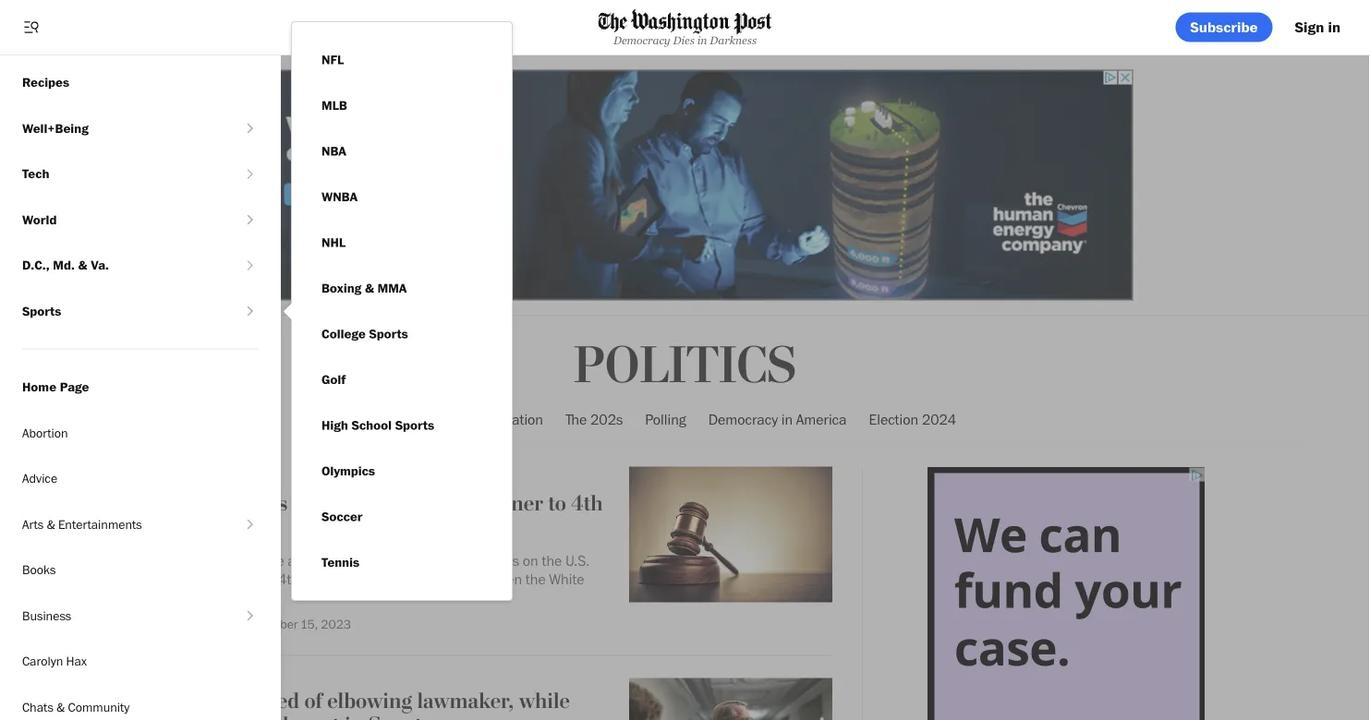 Task type: describe. For each thing, give the bounding box(es) containing it.
white
[[549, 570, 584, 588]]

biden nominates labor lawyer nicole berner to 4th circuit link
[[129, 491, 614, 545]]

college sports
[[321, 326, 408, 342]]

of inside nicole berner would take a seat that has been open for months on the u.s. court of appeals for the 4th circuit amid disagreement between the white house and senate.
[[167, 570, 179, 588]]

sign
[[1295, 18, 1324, 36]]

search and browse sections image
[[22, 18, 41, 36]]

& for chats & community
[[56, 699, 65, 715]]

democracy dies in darkness
[[613, 34, 757, 46]]

accused
[[225, 688, 299, 714]]

high
[[321, 418, 348, 433]]

sports inside sections navigation 'element'
[[22, 303, 61, 319]]

hax
[[66, 654, 87, 669]]

seat
[[299, 552, 325, 570]]

november 15, 2023
[[242, 617, 351, 632]]

high school sports
[[321, 418, 434, 433]]

tagline, democracy dies in darkness element
[[598, 34, 772, 46]]

would
[[217, 552, 254, 570]]

america
[[796, 410, 847, 428]]

md.
[[53, 257, 75, 273]]

elbowing
[[327, 688, 412, 714]]

olympics link
[[307, 449, 390, 494]]

1 horizontal spatial for
[[452, 552, 469, 570]]

nhl link
[[307, 220, 360, 266]]

biden nominates labor lawyer nicole berner to 4th circuit
[[129, 491, 603, 541]]

amid
[[346, 570, 377, 588]]

election 2024
[[869, 410, 956, 428]]

home page link
[[0, 364, 281, 410]]

nba link
[[307, 128, 361, 174]]

subscribe link
[[1175, 12, 1273, 42]]

boxing & mma link
[[307, 266, 422, 311]]

world
[[22, 212, 57, 227]]

chats & community
[[22, 699, 130, 715]]

politics link
[[574, 335, 796, 398]]

sports link
[[0, 288, 242, 334]]

in left the america
[[781, 410, 793, 428]]

senate
[[368, 713, 432, 721]]

breaks
[[241, 713, 304, 721]]

1 vertical spatial sports
[[369, 326, 408, 342]]

the down the on
[[525, 570, 546, 588]]

page
[[60, 379, 89, 395]]

that
[[329, 552, 354, 570]]

abortion link
[[0, 410, 281, 456]]

the washington post homepage. image
[[598, 9, 772, 35]]

primary element
[[0, 0, 1370, 55]]

business link
[[0, 593, 242, 639]]

november
[[242, 617, 298, 632]]

of inside mccarthy accused of elbowing lawmaker, while fight nearly breaks out in senate
[[304, 688, 322, 714]]

polling
[[645, 410, 686, 428]]

democracy in america
[[708, 410, 847, 428]]

climate
[[22, 29, 67, 44]]

d.c., md. & va.
[[22, 257, 109, 273]]

nfl link
[[307, 37, 359, 83]]

high school sports link
[[307, 403, 449, 449]]

0 vertical spatial advertisement region
[[237, 70, 1133, 301]]

nfl
[[321, 52, 344, 67]]

tech
[[22, 166, 49, 182]]

on
[[523, 552, 538, 570]]

the down take
[[255, 570, 275, 588]]

mccarthy accused of elbowing lawmaker, while fight nearly breaks out in senate link
[[129, 688, 614, 721]]

chats
[[22, 699, 53, 715]]

mma
[[378, 280, 407, 296]]

wnba
[[321, 189, 358, 205]]

& inside d.c., md. & va. link
[[78, 257, 87, 273]]

berner inside biden nominates labor lawyer nicole berner to 4th circuit
[[477, 491, 543, 517]]

in right dies at the top of the page
[[697, 34, 707, 46]]

climate link
[[0, 14, 242, 60]]

dies
[[673, 34, 695, 46]]

chats & community link
[[0, 685, 281, 721]]

books link
[[0, 547, 281, 593]]

take
[[257, 552, 284, 570]]

dialog containing nfl
[[281, 21, 513, 601]]

democracy for democracy in america
[[708, 410, 778, 428]]

college
[[321, 326, 366, 342]]

d.c.,
[[22, 257, 50, 273]]

nicole berner would take a seat that has been open for months on the u.s. court of appeals for the 4th circuit amid disagreement between the white house and senate.
[[129, 552, 590, 607]]

entertainments
[[58, 516, 142, 532]]

to
[[548, 491, 566, 517]]

mlb
[[321, 97, 347, 113]]

out
[[309, 713, 340, 721]]

tennis
[[321, 555, 359, 570]]

home page
[[22, 379, 89, 395]]

open
[[418, 552, 449, 570]]



Task type: vqa. For each thing, say whether or not it's contained in the screenshot.
Next button
no



Task type: locate. For each thing, give the bounding box(es) containing it.
biden administration link
[[414, 395, 543, 444]]

& right "chats"
[[56, 699, 65, 715]]

in right "sign"
[[1328, 18, 1340, 36]]

1 vertical spatial nicole
[[129, 552, 168, 570]]

0 vertical spatial 4th
[[571, 491, 603, 517]]

world link
[[0, 197, 242, 243]]

mccarthy accused of elbowing lawmaker, while fight nearly breaks out in senate
[[129, 688, 570, 721]]

1 horizontal spatial 4th
[[571, 491, 603, 517]]

0 horizontal spatial 4th
[[278, 570, 299, 588]]

berner
[[477, 491, 543, 517], [172, 552, 214, 570]]

circuit inside nicole berner would take a seat that has been open for months on the u.s. court of appeals for the 4th circuit amid disagreement between the white house and senate.
[[303, 570, 342, 588]]

sections navigation element
[[0, 14, 281, 721]]

1 horizontal spatial circuit
[[303, 570, 342, 588]]

nhl
[[321, 235, 346, 250]]

subscribe
[[1190, 18, 1258, 36]]

appeals
[[182, 570, 231, 588]]

0 vertical spatial democracy
[[613, 34, 670, 46]]

1 horizontal spatial of
[[304, 688, 322, 714]]

0 horizontal spatial of
[[167, 570, 179, 588]]

0 vertical spatial biden
[[414, 410, 450, 428]]

election
[[869, 410, 918, 428]]

arts
[[22, 516, 44, 532]]

community
[[68, 699, 130, 715]]

0 vertical spatial for
[[452, 552, 469, 570]]

1 vertical spatial of
[[304, 688, 322, 714]]

the right the on
[[542, 552, 562, 570]]

election 2024 link
[[869, 395, 956, 444]]

nicole up open
[[414, 491, 472, 517]]

darkness
[[710, 34, 757, 46]]

nearly
[[177, 713, 236, 721]]

business
[[22, 608, 71, 624]]

for down 'would' at left
[[235, 570, 251, 588]]

& for arts & entertainments
[[47, 516, 55, 532]]

4th down a on the bottom left
[[278, 570, 299, 588]]

202s
[[590, 410, 623, 428]]

4th inside biden nominates labor lawyer nicole berner to 4th circuit
[[571, 491, 603, 517]]

boxing & mma
[[321, 280, 407, 296]]

advice
[[22, 471, 57, 486]]

sports down 'd.c.,'
[[22, 303, 61, 319]]

advice link
[[0, 456, 281, 502]]

in inside mccarthy accused of elbowing lawmaker, while fight nearly breaks out in senate
[[345, 713, 363, 721]]

nominates
[[189, 491, 287, 517]]

circuit
[[129, 515, 192, 541], [303, 570, 342, 588]]

biden inside biden nominates labor lawyer nicole berner to 4th circuit
[[129, 491, 184, 517]]

biden for biden nominates labor lawyer nicole berner to 4th circuit
[[129, 491, 184, 517]]

for right open
[[452, 552, 469, 570]]

1 vertical spatial berner
[[172, 552, 214, 570]]

circuit inside biden nominates labor lawyer nicole berner to 4th circuit
[[129, 515, 192, 541]]

& right arts
[[47, 516, 55, 532]]

the
[[542, 552, 562, 570], [255, 570, 275, 588], [525, 570, 546, 588]]

tennis link
[[307, 540, 374, 586]]

0 vertical spatial of
[[167, 570, 179, 588]]

1 horizontal spatial biden
[[414, 410, 450, 428]]

well+being link
[[0, 105, 242, 151]]

books
[[22, 562, 56, 578]]

abortion
[[22, 425, 68, 441]]

0 horizontal spatial biden
[[129, 491, 184, 517]]

court
[[129, 570, 163, 588]]

has
[[357, 552, 380, 570]]

1 vertical spatial 4th
[[278, 570, 299, 588]]

in
[[1328, 18, 1340, 36], [697, 34, 707, 46], [781, 410, 793, 428], [345, 713, 363, 721]]

biden up books link at left bottom
[[129, 491, 184, 517]]

tech link
[[0, 151, 242, 197]]

the 202s link
[[565, 395, 623, 444]]

biden right school
[[414, 410, 450, 428]]

1 horizontal spatial nicole
[[414, 491, 472, 517]]

berner inside nicole berner would take a seat that has been open for months on the u.s. court of appeals for the 4th circuit amid disagreement between the white house and senate.
[[172, 552, 214, 570]]

1 vertical spatial democracy
[[708, 410, 778, 428]]

sports right school
[[395, 418, 434, 433]]

democracy inside the primary element
[[613, 34, 670, 46]]

democracy right polling
[[708, 410, 778, 428]]

wnba link
[[307, 174, 372, 220]]

senate.
[[199, 589, 247, 607]]

mccarthy
[[129, 688, 220, 714]]

administration
[[453, 410, 543, 428]]

democracy for democracy dies in darkness
[[613, 34, 670, 46]]

u.s.
[[565, 552, 590, 570]]

biden
[[414, 410, 450, 428], [129, 491, 184, 517]]

house
[[129, 589, 169, 607]]

of right breaks
[[304, 688, 322, 714]]

circuit up books link at left bottom
[[129, 515, 192, 541]]

golf link
[[307, 357, 361, 403]]

va.
[[91, 257, 109, 273]]

politics
[[574, 335, 796, 398]]

school
[[352, 418, 392, 433]]

biden for biden administration
[[414, 410, 450, 428]]

advertisement region
[[237, 70, 1133, 301], [928, 468, 1205, 721]]

berner up appeals at the left of page
[[172, 552, 214, 570]]

0 vertical spatial berner
[[477, 491, 543, 517]]

fight
[[129, 713, 172, 721]]

1 vertical spatial circuit
[[303, 570, 342, 588]]

d.c., md. & va. link
[[0, 243, 242, 288]]

soccer
[[321, 509, 363, 525]]

0 horizontal spatial for
[[235, 570, 251, 588]]

democracy dies in darkness link
[[598, 9, 772, 46]]

circuit down the seat
[[303, 570, 342, 588]]

nicole inside nicole berner would take a seat that has been open for months on the u.s. court of appeals for the 4th circuit amid disagreement between the white house and senate.
[[129, 552, 168, 570]]

2 vertical spatial sports
[[395, 418, 434, 433]]

4th right to
[[571, 491, 603, 517]]

nicole inside biden nominates labor lawyer nicole berner to 4th circuit
[[414, 491, 472, 517]]

recipes link
[[0, 60, 281, 105]]

1 horizontal spatial berner
[[477, 491, 543, 517]]

between
[[469, 570, 522, 588]]

boxing
[[321, 280, 361, 296]]

nicole up court
[[129, 552, 168, 570]]

& for boxing & mma
[[365, 280, 374, 296]]

in right 'out'
[[345, 713, 363, 721]]

1 vertical spatial advertisement region
[[928, 468, 1205, 721]]

& inside arts & entertainments link
[[47, 516, 55, 532]]

sign in
[[1295, 18, 1340, 36]]

carolyn
[[22, 654, 63, 669]]

democracy left dies at the top of the page
[[613, 34, 670, 46]]

biden administration
[[414, 410, 543, 428]]

1 vertical spatial for
[[235, 570, 251, 588]]

1 horizontal spatial democracy
[[708, 410, 778, 428]]

arts & entertainments
[[22, 516, 142, 532]]

nicole
[[414, 491, 472, 517], [129, 552, 168, 570]]

1 vertical spatial biden
[[129, 491, 184, 517]]

polling link
[[645, 395, 686, 444]]

& left "mma" at the left of page
[[365, 280, 374, 296]]

0 vertical spatial sports
[[22, 303, 61, 319]]

the 202s
[[565, 410, 623, 428]]

0 vertical spatial circuit
[[129, 515, 192, 541]]

4th inside nicole berner would take a seat that has been open for months on the u.s. court of appeals for the 4th circuit amid disagreement between the white house and senate.
[[278, 570, 299, 588]]

0 horizontal spatial berner
[[172, 552, 214, 570]]

& inside boxing & mma link
[[365, 280, 374, 296]]

soccer link
[[307, 494, 377, 540]]

sign in link
[[1280, 12, 1355, 42]]

0 horizontal spatial democracy
[[613, 34, 670, 46]]

olympics
[[321, 463, 375, 479]]

& inside 'chats & community' link
[[56, 699, 65, 715]]

sports right the college
[[369, 326, 408, 342]]

berner left to
[[477, 491, 543, 517]]

15,
[[301, 617, 318, 632]]

labor
[[292, 491, 341, 517]]

0 horizontal spatial circuit
[[129, 515, 192, 541]]

0 horizontal spatial nicole
[[129, 552, 168, 570]]

biden inside biden administration link
[[414, 410, 450, 428]]

dialog
[[281, 21, 513, 601]]

disagreement
[[380, 570, 466, 588]]

of up and
[[167, 570, 179, 588]]

0 vertical spatial nicole
[[414, 491, 472, 517]]

carolyn hax link
[[0, 639, 281, 685]]

arts & entertainments link
[[0, 502, 242, 547]]

lawyer
[[346, 491, 409, 517]]

home
[[22, 379, 56, 395]]

a
[[288, 552, 295, 570]]

carolyn hax
[[22, 654, 87, 669]]

& left va.
[[78, 257, 87, 273]]



